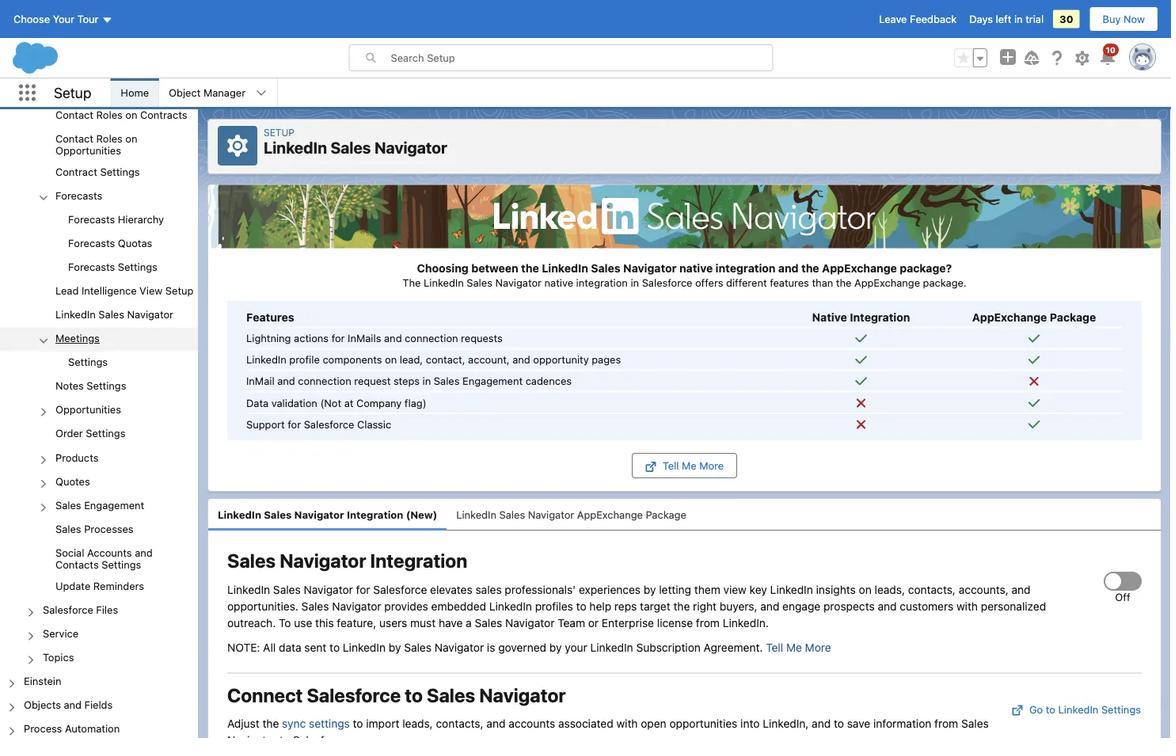 Task type: locate. For each thing, give the bounding box(es) containing it.
in
[[1014, 13, 1023, 25], [631, 276, 639, 288], [423, 375, 431, 387]]

and up features
[[778, 261, 799, 274]]

0 horizontal spatial more
[[699, 460, 724, 471]]

tell me more
[[663, 460, 724, 471]]

sales inside "setup linkedin sales navigator"
[[331, 138, 371, 157]]

process automation link
[[24, 723, 120, 737]]

components
[[323, 354, 382, 366]]

forecasts down forecasts link
[[68, 213, 115, 225]]

appexchange
[[822, 261, 897, 274], [854, 276, 920, 288], [972, 310, 1047, 323], [577, 509, 643, 521]]

roles up contact roles on opportunities
[[96, 108, 123, 120]]

service link
[[43, 627, 79, 642]]

1 horizontal spatial for
[[332, 332, 345, 344]]

linkedin profile components on lead, contact, account, and opportunity pages
[[246, 354, 621, 366]]

the up than
[[801, 261, 819, 274]]

salesforce up provides
[[373, 583, 427, 596]]

roles for contracts
[[96, 108, 123, 120]]

1 vertical spatial setup
[[264, 127, 294, 138]]

to right go
[[1046, 703, 1056, 715]]

0 vertical spatial contacts,
[[908, 583, 956, 596]]

connection up linkedin profile components on lead, contact, account, and opportunity pages
[[405, 332, 458, 344]]

topics link
[[43, 651, 74, 666]]

text error image for data validation (not at company flag)
[[855, 397, 867, 409]]

contact,
[[426, 354, 465, 366]]

in right steps
[[423, 375, 431, 387]]

for down sales navigator integration
[[356, 583, 370, 596]]

0 horizontal spatial for
[[288, 418, 301, 430]]

hierarchy
[[118, 213, 164, 225]]

sales processes link
[[55, 523, 134, 537]]

2 text error image from the top
[[855, 418, 867, 431]]

text error image
[[855, 397, 867, 409], [855, 418, 867, 431]]

integration inside tab panel
[[370, 549, 468, 572]]

contract settings link
[[55, 165, 140, 180]]

1 text error image from the top
[[855, 397, 867, 409]]

0 vertical spatial leads,
[[875, 583, 905, 596]]

2 vertical spatial in
[[423, 375, 431, 387]]

leads, up customers
[[875, 583, 905, 596]]

native up offers
[[679, 261, 713, 274]]

connection up (not
[[298, 375, 351, 387]]

engagement down account,
[[462, 375, 523, 387]]

integration left (new)
[[347, 509, 403, 521]]

associated
[[558, 717, 613, 730]]

leave feedback link
[[879, 13, 957, 25]]

on up prospects
[[859, 583, 872, 596]]

with down accounts,
[[957, 599, 978, 612]]

1 vertical spatial integration
[[576, 276, 628, 288]]

opportunities.
[[227, 599, 298, 612]]

1 vertical spatial contacts,
[[436, 717, 484, 730]]

go
[[1029, 703, 1043, 715]]

1 vertical spatial opportunities
[[55, 404, 121, 415]]

text success image
[[855, 332, 867, 345], [1028, 397, 1041, 409]]

2 opportunities from the top
[[55, 404, 121, 415]]

on
[[125, 108, 137, 120], [125, 132, 137, 144], [385, 354, 397, 366], [859, 583, 872, 596]]

setup
[[54, 84, 91, 101], [264, 127, 294, 138], [165, 284, 194, 296]]

forecasts down 'forecasts quotas' link
[[68, 261, 115, 273]]

to inside button
[[1046, 703, 1056, 715]]

for inside linkedin sales navigator for salesforce elevates sales professionals' experiences by letting them view key linkedin insights on leads, contacts, accounts, and opportunities. sales navigator provides embedded linkedin profiles to help reps target the right buyers, and engage prospects and customers with personalized outreach. to use this feature, users must have a sales navigator team or enterprise license from linkedin.
[[356, 583, 370, 596]]

from inside to import leads, contacts, and accounts associated with open opportunities into linkedin, and to save information from sales navigator to salesforce.
[[935, 717, 958, 730]]

0 vertical spatial me
[[682, 460, 697, 471]]

integration right the native
[[850, 310, 910, 323]]

0 vertical spatial engagement
[[462, 375, 523, 387]]

0 horizontal spatial package
[[646, 509, 686, 521]]

1 vertical spatial contact
[[55, 132, 93, 144]]

0 vertical spatial text error image
[[855, 397, 867, 409]]

sales
[[331, 138, 371, 157], [591, 261, 621, 274], [467, 276, 493, 288], [98, 308, 124, 320], [434, 375, 460, 387], [55, 499, 81, 511], [264, 509, 292, 521], [499, 509, 525, 521], [55, 523, 81, 535], [227, 549, 276, 572], [273, 583, 301, 596], [301, 599, 329, 612], [475, 616, 502, 629], [404, 641, 432, 654], [427, 684, 475, 706], [961, 717, 989, 730]]

0 vertical spatial from
[[696, 616, 720, 629]]

1 horizontal spatial leads,
[[875, 583, 905, 596]]

on down the home
[[125, 108, 137, 120]]

objects and fields link
[[24, 699, 113, 713]]

on inside linkedin sales navigator for salesforce elevates sales professionals' experiences by letting them view key linkedin insights on leads, contacts, accounts, and opportunities. sales navigator provides embedded linkedin profiles to help reps target the right buyers, and engage prospects and customers with personalized outreach. to use this feature, users must have a sales navigator team or enterprise license from linkedin.
[[859, 583, 872, 596]]

1 horizontal spatial contacts,
[[908, 583, 956, 596]]

must
[[410, 616, 436, 629]]

contract settings
[[55, 165, 140, 177]]

by up target
[[644, 583, 656, 596]]

with inside linkedin sales navigator for salesforce elevates sales professionals' experiences by letting them view key linkedin insights on leads, contacts, accounts, and opportunities. sales navigator provides embedded linkedin profiles to help reps target the right buyers, and engage prospects and customers with personalized outreach. to use this feature, users must have a sales navigator team or enterprise license from linkedin.
[[957, 599, 978, 612]]

1 vertical spatial from
[[935, 717, 958, 730]]

text success image
[[1028, 332, 1041, 345], [855, 354, 867, 366], [1028, 354, 1041, 366], [855, 375, 867, 388], [1028, 418, 1041, 431]]

0 vertical spatial roles
[[96, 108, 123, 120]]

validation
[[271, 397, 317, 408]]

contacts, up customers
[[908, 583, 956, 596]]

sales engagement link
[[55, 499, 144, 513]]

settings inside button
[[1101, 703, 1141, 715]]

salesforce left offers
[[642, 276, 692, 288]]

from inside linkedin sales navigator for salesforce elevates sales professionals' experiences by letting them view key linkedin insights on leads, contacts, accounts, and opportunities. sales navigator provides embedded linkedin profiles to help reps target the right buyers, and engage prospects and customers with personalized outreach. to use this feature, users must have a sales navigator team or enterprise license from linkedin.
[[696, 616, 720, 629]]

the right between
[[521, 261, 539, 274]]

for down validation
[[288, 418, 301, 430]]

contact roles on contracts
[[55, 108, 187, 120]]

linkedin inside button
[[1058, 703, 1099, 715]]

embedded
[[431, 599, 486, 612]]

roles down contact roles on contracts "link"
[[96, 132, 123, 144]]

1 vertical spatial text error image
[[855, 418, 867, 431]]

elevates
[[430, 583, 472, 596]]

text success image for lightning actions for inmails and connection requests
[[1028, 332, 1041, 345]]

2 horizontal spatial for
[[356, 583, 370, 596]]

0 horizontal spatial from
[[696, 616, 720, 629]]

appexchange up than
[[822, 261, 897, 274]]

contacts, down connect salesforce to sales navigator on the left
[[436, 717, 484, 730]]

1 vertical spatial package
[[646, 509, 686, 521]]

linkedin logo image
[[494, 198, 875, 236]]

forecasts for forecasts link
[[55, 189, 102, 201]]

1 opportunities from the top
[[55, 144, 121, 156]]

forecasts for forecasts quotas
[[68, 237, 115, 249]]

0 vertical spatial more
[[699, 460, 724, 471]]

with
[[957, 599, 978, 612], [616, 717, 638, 730]]

for up 'components'
[[332, 332, 345, 344]]

1 vertical spatial tell
[[766, 641, 783, 654]]

1 horizontal spatial engagement
[[462, 375, 523, 387]]

more inside button
[[699, 460, 724, 471]]

tab list
[[208, 499, 1161, 530]]

salesforce files
[[43, 604, 118, 615]]

0 vertical spatial text success image
[[855, 332, 867, 345]]

view
[[139, 284, 163, 296]]

linkedin
[[264, 138, 327, 157], [542, 261, 588, 274], [424, 276, 464, 288], [55, 308, 96, 320], [246, 354, 286, 366], [218, 509, 261, 521], [456, 509, 496, 521], [227, 583, 270, 596], [770, 583, 813, 596], [489, 599, 532, 612], [343, 641, 386, 654], [590, 641, 633, 654], [1058, 703, 1099, 715]]

1 vertical spatial leads,
[[402, 717, 433, 730]]

the
[[521, 261, 539, 274], [801, 261, 819, 274], [836, 276, 852, 288], [673, 599, 690, 612], [262, 717, 279, 730]]

customers
[[900, 599, 954, 612]]

integration up different
[[716, 261, 776, 274]]

license
[[657, 616, 693, 629]]

2 contact from the top
[[55, 132, 93, 144]]

and up validation
[[277, 375, 295, 387]]

in left offers
[[631, 276, 639, 288]]

social accounts and contacts settings link
[[55, 546, 198, 570]]

on down contact roles on contracts "link"
[[125, 132, 137, 144]]

integration
[[716, 261, 776, 274], [576, 276, 628, 288]]

1 roles from the top
[[96, 108, 123, 120]]

automation
[[65, 723, 120, 735]]

forecasts hierarchy
[[68, 213, 164, 225]]

2 horizontal spatial in
[[1014, 13, 1023, 25]]

1 vertical spatial with
[[616, 717, 638, 730]]

0 vertical spatial connection
[[405, 332, 458, 344]]

integration up 'elevates'
[[370, 549, 468, 572]]

opportunities up contract settings
[[55, 144, 121, 156]]

1 horizontal spatial by
[[549, 641, 562, 654]]

1 horizontal spatial text success image
[[1028, 397, 1041, 409]]

tab list containing linkedin sales navigator integration (new)
[[208, 499, 1161, 530]]

1 horizontal spatial more
[[805, 641, 831, 654]]

roles inside "link"
[[96, 108, 123, 120]]

object
[[169, 87, 201, 99]]

forecasts for forecasts settings
[[68, 261, 115, 273]]

1 vertical spatial more
[[805, 641, 831, 654]]

1 horizontal spatial from
[[935, 717, 958, 730]]

1 vertical spatial text success image
[[1028, 397, 1041, 409]]

and right account,
[[513, 354, 530, 366]]

1 horizontal spatial in
[[631, 276, 639, 288]]

contact for contact roles on opportunities
[[55, 132, 93, 144]]

feature,
[[337, 616, 376, 629]]

2 horizontal spatial by
[[644, 583, 656, 596]]

1 vertical spatial native
[[544, 276, 573, 288]]

and right prospects
[[878, 599, 897, 612]]

0 vertical spatial contact
[[55, 108, 93, 120]]

0 horizontal spatial setup
[[54, 84, 91, 101]]

contact up contract
[[55, 132, 93, 144]]

and up lead,
[[384, 332, 402, 344]]

0 horizontal spatial leads,
[[402, 717, 433, 730]]

to import leads, contacts, and accounts associated with open opportunities into linkedin, and to save information from sales navigator to salesforce.
[[227, 717, 989, 738]]

on inside "link"
[[125, 108, 137, 120]]

1 vertical spatial connection
[[298, 375, 351, 387]]

0 horizontal spatial connection
[[298, 375, 351, 387]]

0 vertical spatial setup
[[54, 84, 91, 101]]

1 horizontal spatial native
[[679, 261, 713, 274]]

einstein
[[24, 675, 61, 687]]

0 vertical spatial opportunities
[[55, 144, 121, 156]]

1 horizontal spatial with
[[957, 599, 978, 612]]

in right left
[[1014, 13, 1023, 25]]

setup for setup linkedin sales navigator
[[264, 127, 294, 138]]

roles
[[96, 108, 123, 120], [96, 132, 123, 144]]

setup inside "setup linkedin sales navigator"
[[264, 127, 294, 138]]

forecasts settings
[[68, 261, 157, 273]]

company
[[356, 397, 402, 408]]

0 horizontal spatial tell
[[663, 460, 679, 471]]

integration up pages
[[576, 276, 628, 288]]

and inside choosing between the linkedin sales navigator native integration and the appexchange package? the linkedin sales navigator native integration in salesforce offers different features than the appexchange package.
[[778, 261, 799, 274]]

0 horizontal spatial with
[[616, 717, 638, 730]]

intelligence
[[82, 284, 137, 296]]

update reminders
[[55, 580, 144, 592]]

1 vertical spatial in
[[631, 276, 639, 288]]

native up opportunity
[[544, 276, 573, 288]]

features
[[246, 310, 294, 323]]

opportunities down notes settings link
[[55, 404, 121, 415]]

30
[[1060, 13, 1073, 25]]

1 vertical spatial roles
[[96, 132, 123, 144]]

open
[[641, 717, 667, 730]]

group
[[0, 0, 198, 670], [0, 0, 198, 599], [954, 48, 987, 67], [0, 208, 198, 280]]

roles inside contact roles on opportunities
[[96, 132, 123, 144]]

1 horizontal spatial package
[[1050, 310, 1096, 323]]

0 horizontal spatial me
[[682, 460, 697, 471]]

native
[[812, 310, 847, 323]]

go to linkedin settings
[[1029, 703, 1141, 715]]

2 horizontal spatial setup
[[264, 127, 294, 138]]

adjust the sync settings
[[227, 717, 350, 730]]

connect salesforce to sales navigator
[[227, 684, 566, 706]]

2 vertical spatial for
[[356, 583, 370, 596]]

1 vertical spatial me
[[786, 641, 802, 654]]

contact for contact roles on contracts
[[55, 108, 93, 120]]

with left open at bottom
[[616, 717, 638, 730]]

from down the right
[[696, 616, 720, 629]]

1 vertical spatial for
[[288, 418, 301, 430]]

settings inside 'meetings' tree item
[[68, 356, 108, 368]]

to
[[576, 599, 586, 612], [330, 641, 340, 654], [405, 684, 423, 706], [1046, 703, 1056, 715], [353, 717, 363, 730], [834, 717, 844, 730], [280, 734, 290, 738]]

to right sent
[[330, 641, 340, 654]]

linkedin sales navigator appexchange package link
[[456, 509, 686, 521]]

salesforce.
[[293, 734, 350, 738]]

by down "users"
[[389, 641, 401, 654]]

the down 'letting'
[[673, 599, 690, 612]]

navigator
[[374, 138, 447, 157], [623, 261, 677, 274], [495, 276, 542, 288], [127, 308, 173, 320], [294, 509, 344, 521], [528, 509, 574, 521], [280, 549, 366, 572], [304, 583, 353, 596], [332, 599, 381, 612], [505, 616, 555, 629], [435, 641, 484, 654], [479, 684, 566, 706], [227, 734, 277, 738]]

manager
[[204, 87, 246, 99]]

inmails
[[348, 332, 381, 344]]

text success image down native integration
[[855, 332, 867, 345]]

2 vertical spatial integration
[[370, 549, 468, 572]]

package?
[[900, 261, 952, 274]]

leads, inside linkedin sales navigator for salesforce elevates sales professionals' experiences by letting them view key linkedin insights on leads, contacts, accounts, and opportunities. sales navigator provides embedded linkedin profiles to help reps target the right buyers, and engage prospects and customers with personalized outreach. to use this feature, users must have a sales navigator team or enterprise license from linkedin.
[[875, 583, 905, 596]]

different
[[726, 276, 767, 288]]

0 horizontal spatial in
[[423, 375, 431, 387]]

1 horizontal spatial tell
[[766, 641, 783, 654]]

text success image for support for salesforce classic
[[1028, 418, 1041, 431]]

buy
[[1103, 13, 1121, 25]]

integration
[[850, 310, 910, 323], [347, 509, 403, 521], [370, 549, 468, 572]]

provides
[[384, 599, 428, 612]]

adjust
[[227, 717, 259, 730]]

2 roles from the top
[[96, 132, 123, 144]]

0 vertical spatial integration
[[716, 261, 776, 274]]

by left your
[[549, 641, 562, 654]]

1 horizontal spatial me
[[786, 641, 802, 654]]

text success image down text error icon
[[1028, 397, 1041, 409]]

processes
[[84, 523, 134, 535]]

sales inside linkedin sales navigator link
[[98, 308, 124, 320]]

on inside contact roles on opportunities
[[125, 132, 137, 144]]

0 vertical spatial with
[[957, 599, 978, 612]]

contact inside contact roles on opportunities
[[55, 132, 93, 144]]

a
[[466, 616, 472, 629]]

forecasts up forecasts settings on the left top
[[68, 237, 115, 249]]

profile
[[289, 354, 320, 366]]

and up 'process automation'
[[64, 699, 82, 711]]

for
[[332, 332, 345, 344], [288, 418, 301, 430], [356, 583, 370, 596]]

0 horizontal spatial text success image
[[855, 332, 867, 345]]

10 button
[[1098, 44, 1119, 67]]

0 vertical spatial native
[[679, 261, 713, 274]]

contacts
[[55, 558, 99, 570]]

leads, right import
[[402, 717, 433, 730]]

salesforce down update
[[43, 604, 93, 615]]

and right the accounts
[[135, 546, 153, 558]]

update
[[55, 580, 90, 592]]

me inside button
[[682, 460, 697, 471]]

linkedin sales navigator for salesforce elevates sales professionals' experiences by letting them view key linkedin insights on leads, contacts, accounts, and opportunities. sales navigator provides embedded linkedin profiles to help reps target the right buyers, and engage prospects and customers with personalized outreach. to use this feature, users must have a sales navigator team or enterprise license from linkedin.
[[227, 583, 1046, 629]]

contacts, inside linkedin sales navigator for salesforce elevates sales professionals' experiences by letting them view key linkedin insights on leads, contacts, accounts, and opportunities. sales navigator provides embedded linkedin profiles to help reps target the right buyers, and engage prospects and customers with personalized outreach. to use this feature, users must have a sales navigator team or enterprise license from linkedin.
[[908, 583, 956, 596]]

1 horizontal spatial setup
[[165, 284, 194, 296]]

1 contact from the top
[[55, 108, 93, 120]]

the left sync
[[262, 717, 279, 730]]

0 horizontal spatial integration
[[576, 276, 628, 288]]

buy now button
[[1089, 6, 1159, 32]]

have
[[439, 616, 463, 629]]

lead
[[55, 284, 79, 296]]

to left help
[[576, 599, 586, 612]]

tell inside the linkedin sales navigator integration (new) tab panel
[[766, 641, 783, 654]]

contact inside "link"
[[55, 108, 93, 120]]

engagement up processes
[[84, 499, 144, 511]]

from right information
[[935, 717, 958, 730]]

0 vertical spatial tell
[[663, 460, 679, 471]]

the inside linkedin sales navigator for salesforce elevates sales professionals' experiences by letting them view key linkedin insights on leads, contacts, accounts, and opportunities. sales navigator provides embedded linkedin profiles to help reps target the right buyers, and engage prospects and customers with personalized outreach. to use this feature, users must have a sales navigator team or enterprise license from linkedin.
[[673, 599, 690, 612]]

text error image
[[1028, 375, 1041, 388]]

forecasts down contract
[[55, 189, 102, 201]]

all
[[263, 641, 276, 654]]

them
[[694, 583, 720, 596]]

1 vertical spatial engagement
[[84, 499, 144, 511]]

0 horizontal spatial contacts,
[[436, 717, 484, 730]]

contact up contact roles on opportunities
[[55, 108, 93, 120]]



Task type: vqa. For each thing, say whether or not it's contained in the screenshot.
the Einstein link
yes



Task type: describe. For each thing, give the bounding box(es) containing it.
salesforce inside linkedin sales navigator for salesforce elevates sales professionals' experiences by letting them view key linkedin insights on leads, contacts, accounts, and opportunities. sales navigator provides embedded linkedin profiles to help reps target the right buyers, and engage prospects and customers with personalized outreach. to use this feature, users must have a sales navigator team or enterprise license from linkedin.
[[373, 583, 427, 596]]

data
[[246, 397, 269, 408]]

buy now
[[1103, 13, 1145, 25]]

users
[[379, 616, 407, 629]]

home link
[[111, 78, 158, 107]]

personalized
[[981, 599, 1046, 612]]

group containing forecasts hierarchy
[[0, 208, 198, 280]]

0 horizontal spatial engagement
[[84, 499, 144, 511]]

note: all data sent to linkedin by sales navigator is governed by your linkedin subscription agreement. tell me more
[[227, 641, 831, 654]]

linkedin sales navigator appexchange package
[[456, 509, 686, 521]]

1 horizontal spatial integration
[[716, 261, 776, 274]]

your
[[565, 641, 587, 654]]

products link
[[55, 451, 99, 466]]

and up personalized
[[1012, 583, 1031, 596]]

10
[[1106, 45, 1116, 54]]

days left in trial
[[969, 13, 1044, 25]]

the right than
[[836, 276, 852, 288]]

0 vertical spatial in
[[1014, 13, 1023, 25]]

requests
[[461, 332, 503, 344]]

and right linkedin,
[[812, 717, 831, 730]]

notes settings
[[55, 380, 126, 392]]

forecasts quotas link
[[68, 237, 152, 251]]

to left save
[[834, 717, 844, 730]]

products
[[55, 451, 99, 463]]

forecasts hierarchy link
[[68, 213, 164, 227]]

sales processes
[[55, 523, 134, 535]]

object manager
[[169, 87, 246, 99]]

key
[[750, 583, 767, 596]]

forecasts for forecasts hierarchy
[[68, 213, 115, 225]]

tell inside button
[[663, 460, 679, 471]]

order settings
[[55, 427, 125, 439]]

settings inside social accounts and contacts settings
[[102, 558, 141, 570]]

meetings tree item
[[0, 327, 198, 375]]

appexchange down package?
[[854, 276, 920, 288]]

left
[[996, 13, 1012, 25]]

salesforce inside choosing between the linkedin sales navigator native integration and the appexchange package? the linkedin sales navigator native integration in salesforce offers different features than the appexchange package.
[[642, 276, 692, 288]]

sync
[[282, 717, 306, 730]]

prospects
[[824, 599, 875, 612]]

sent
[[304, 641, 327, 654]]

accounts,
[[959, 583, 1009, 596]]

contacts, inside to import leads, contacts, and accounts associated with open opportunities into linkedin, and to save information from sales navigator to salesforce.
[[436, 717, 484, 730]]

fields
[[84, 699, 113, 711]]

appexchange up experiences
[[577, 509, 643, 521]]

choosing between the linkedin sales navigator native integration and the appexchange package? the linkedin sales navigator native integration in salesforce offers different features than the appexchange package.
[[403, 261, 967, 288]]

to left import
[[353, 717, 363, 730]]

roles for opportunities
[[96, 132, 123, 144]]

inmail
[[246, 375, 275, 387]]

request
[[354, 375, 391, 387]]

settings inside forecasts tree item
[[118, 261, 157, 273]]

to down must at left bottom
[[405, 684, 423, 706]]

linkedin sales navigator integration (new) tab panel
[[227, 530, 1142, 738]]

2 vertical spatial setup
[[165, 284, 194, 296]]

setup linkedin sales navigator
[[264, 127, 447, 157]]

accounts
[[509, 717, 555, 730]]

sales navigator integration
[[227, 549, 468, 572]]

me inside the linkedin sales navigator integration (new) tab panel
[[786, 641, 802, 654]]

feedback
[[910, 13, 957, 25]]

leave feedback
[[879, 13, 957, 25]]

steps
[[393, 375, 420, 387]]

settings link
[[68, 356, 108, 370]]

service
[[43, 627, 79, 639]]

opportunities
[[670, 717, 738, 730]]

1 horizontal spatial connection
[[405, 332, 458, 344]]

0 vertical spatial for
[[332, 332, 345, 344]]

contact roles on contracts link
[[55, 108, 187, 123]]

and left accounts
[[487, 717, 506, 730]]

tell me more link
[[766, 641, 831, 654]]

classic
[[357, 418, 391, 430]]

meetings link
[[55, 332, 100, 346]]

opportunities link
[[55, 404, 121, 418]]

flag)
[[405, 397, 426, 408]]

lightning
[[246, 332, 291, 344]]

contracts
[[140, 108, 187, 120]]

text error image for support for salesforce classic
[[855, 418, 867, 431]]

target
[[640, 599, 670, 612]]

with inside to import leads, contacts, and accounts associated with open opportunities into linkedin, and to save information from sales navigator to salesforce.
[[616, 717, 638, 730]]

opportunities inside contact roles on opportunities
[[55, 144, 121, 156]]

save
[[847, 717, 870, 730]]

0 vertical spatial package
[[1050, 310, 1096, 323]]

sync settings link
[[282, 717, 350, 730]]

to down adjust the sync settings
[[280, 734, 290, 738]]

navigator inside "setup linkedin sales navigator"
[[374, 138, 447, 157]]

lead intelligence view setup
[[55, 284, 194, 296]]

buyers,
[[720, 599, 757, 612]]

sales inside sales processes link
[[55, 523, 81, 535]]

leads, inside to import leads, contacts, and accounts associated with open opportunities into linkedin, and to save information from sales navigator to salesforce.
[[402, 717, 433, 730]]

contact roles on opportunities
[[55, 132, 137, 156]]

0 vertical spatial integration
[[850, 310, 910, 323]]

features
[[770, 276, 809, 288]]

home
[[121, 87, 149, 99]]

to
[[279, 616, 291, 629]]

by inside linkedin sales navigator for salesforce elevates sales professionals' experiences by letting them view key linkedin insights on leads, contacts, accounts, and opportunities. sales navigator provides embedded linkedin profiles to help reps target the right buyers, and engage prospects and customers with personalized outreach. to use this feature, users must have a sales navigator team or enterprise license from linkedin.
[[644, 583, 656, 596]]

salesforce down (not
[[304, 418, 354, 430]]

in inside choosing between the linkedin sales navigator native integration and the appexchange package? the linkedin sales navigator native integration in salesforce offers different features than the appexchange package.
[[631, 276, 639, 288]]

salesforce inside 'link'
[[43, 604, 93, 615]]

connect
[[227, 684, 303, 706]]

sales inside to import leads, contacts, and accounts associated with open opportunities into linkedin, and to save information from sales navigator to salesforce.
[[961, 717, 989, 730]]

0 horizontal spatial native
[[544, 276, 573, 288]]

sales
[[475, 583, 502, 596]]

or
[[588, 616, 599, 629]]

linkedin inside "setup linkedin sales navigator"
[[264, 138, 327, 157]]

lead intelligence view setup link
[[55, 284, 194, 299]]

lightning actions for inmails and connection requests
[[246, 332, 503, 344]]

topics
[[43, 651, 74, 663]]

sales inside sales engagement link
[[55, 499, 81, 511]]

note:
[[227, 641, 260, 654]]

accounts
[[87, 546, 132, 558]]

insights
[[816, 583, 856, 596]]

leave
[[879, 13, 907, 25]]

and inside social accounts and contacts settings
[[135, 546, 153, 558]]

text success image for linkedin profile components on lead, contact, account, and opportunity pages
[[1028, 354, 1041, 366]]

engage
[[783, 599, 821, 612]]

more inside the linkedin sales navigator integration (new) tab panel
[[805, 641, 831, 654]]

view
[[723, 583, 747, 596]]

appexchange up text error icon
[[972, 310, 1047, 323]]

forecasts tree item
[[0, 184, 198, 280]]

on left lead,
[[385, 354, 397, 366]]

einstein link
[[24, 675, 61, 689]]

objects and fields
[[24, 699, 113, 711]]

linkedin,
[[763, 717, 809, 730]]

tell me more button
[[632, 453, 737, 478]]

support
[[246, 418, 285, 430]]

files
[[96, 604, 118, 615]]

Search Setup text field
[[391, 45, 772, 70]]

letting
[[659, 583, 691, 596]]

setup for setup
[[54, 84, 91, 101]]

navigator inside to import leads, contacts, and accounts associated with open opportunities into linkedin, and to save information from sales navigator to salesforce.
[[227, 734, 277, 738]]

use
[[294, 616, 312, 629]]

quotes link
[[55, 475, 90, 489]]

to inside linkedin sales navigator for salesforce elevates sales professionals' experiences by letting them view key linkedin insights on leads, contacts, accounts, and opportunities. sales navigator provides embedded linkedin profiles to help reps target the right buyers, and engage prospects and customers with personalized outreach. to use this feature, users must have a sales navigator team or enterprise license from linkedin.
[[576, 599, 586, 612]]

1 vertical spatial integration
[[347, 509, 403, 521]]

salesforce up settings
[[307, 684, 401, 706]]

and down key
[[760, 599, 780, 612]]

process
[[24, 723, 62, 735]]

the
[[403, 276, 421, 288]]

tour
[[77, 13, 99, 25]]

0 horizontal spatial by
[[389, 641, 401, 654]]



